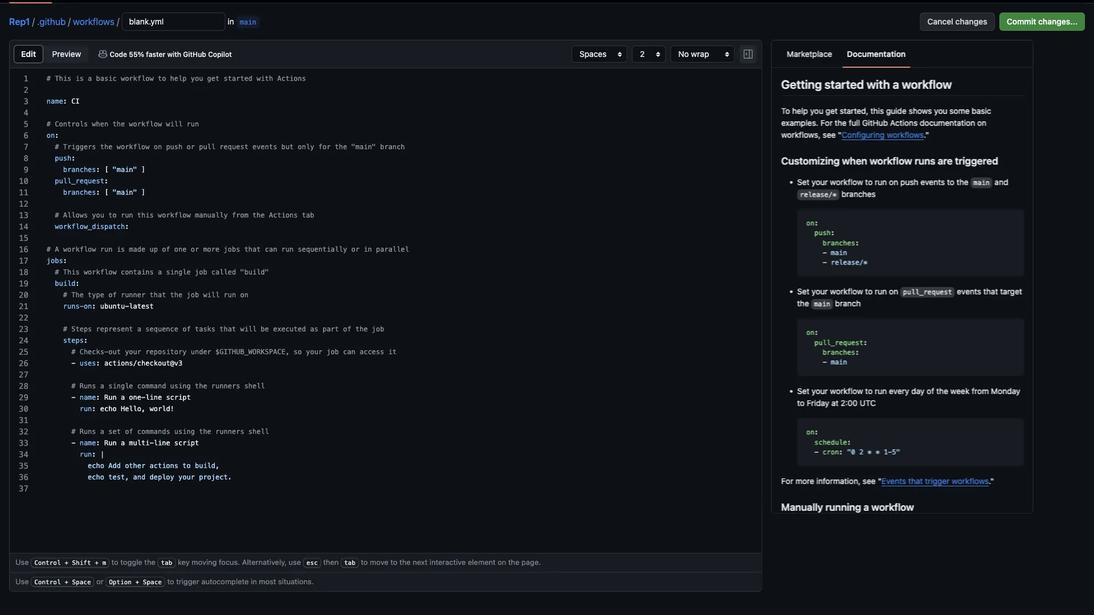 Task type: describe. For each thing, give the bounding box(es) containing it.
events that target the
[[797, 287, 1022, 308]]

workflow up main branch
[[830, 287, 863, 296]]

- inside # steps represent a sequence of tasks that will be executed as part of the job steps : # checks-out your repository under $github_workspace, so your job can access it - uses : actions/checkout@v3
[[71, 360, 75, 368]]

20
[[19, 290, 28, 300]]

control for +
[[34, 560, 61, 567]]

but
[[281, 143, 294, 151]]

a left set
[[100, 428, 104, 436]]

friday
[[807, 399, 829, 408]]

to left the move
[[361, 558, 368, 567]]

of right part
[[343, 325, 351, 333]]

shell inside # runs a single command using the runners shell - name : run a one-line script run : echo hello, world!
[[244, 382, 265, 390]]

set for set your workflow to run on
[[797, 287, 809, 296]]

1 horizontal spatial jobs
[[224, 246, 240, 254]]

set your workflow to run every day of the week from monday to friday at 2:00 utc
[[797, 387, 1020, 408]]

interactive
[[430, 558, 466, 567]]

# allows you to run this workflow manually from the actions tab workflow_dispatch :
[[47, 211, 314, 231]]

edit mode element
[[14, 45, 89, 63]]

your right so
[[306, 348, 323, 356]]

2 horizontal spatial workflows
[[952, 477, 989, 486]]

configuring workflows link
[[841, 130, 924, 140]]

0 vertical spatial this
[[55, 75, 71, 83]]

of up ubuntu-
[[108, 291, 117, 299]]

a down preview button
[[88, 75, 92, 83]]

github inside "popup button"
[[183, 50, 206, 58]]

0 horizontal spatial started
[[224, 75, 253, 83]]

# this is a basic workflow to help you get started with actions
[[47, 75, 306, 83]]

a down set
[[121, 439, 125, 447]]

0 vertical spatial workflows
[[73, 16, 115, 27]]

run inside # runs a single command using the runners shell - name : run a one-line script run : echo hello, world!
[[80, 405, 92, 413]]

0 vertical spatial name
[[47, 97, 63, 105]]

one
[[174, 246, 187, 254]]

or right the sequentially
[[351, 246, 360, 254]]

on inside set your workflow to run on push events to the main and release/* branches
[[889, 177, 898, 187]]

0 horizontal spatial in
[[228, 17, 234, 26]]

# inside # runs a single command using the runners shell - name : run a one-line script run : echo hello, world!
[[71, 382, 75, 390]]

pull_request inside # controls when the workflow will run on : # triggers the workflow on push or pull request events but only for the "main" branch push : branches : [ "main" ] pull_request : branches : [ "main" ]
[[55, 177, 104, 185]]

- inside # runs a single command using the runners shell - name : run a one-line script run : echo hello, world!
[[71, 394, 75, 402]]

cron : " 0 2 * * 1-5 "
[[822, 448, 900, 456]]

workflow inside # allows you to run this workflow manually from the actions tab workflow_dispatch :
[[158, 211, 191, 219]]

next
[[413, 558, 428, 567]]

13
[[19, 211, 28, 220]]

25
[[19, 347, 28, 357]]

1 * from the left
[[867, 448, 872, 456]]

rep1 / .github / workflows
[[9, 16, 115, 27]]

your inside # runs a set of commands using the runners shell - name : run a multi-line script run : | echo add other actions to build, echo test, and deploy your project.
[[178, 474, 195, 482]]

1 vertical spatial echo
[[88, 462, 104, 470]]

represent
[[96, 325, 133, 333]]

the right toggle
[[144, 558, 156, 567]]

controls
[[55, 120, 88, 128]]

main inside set your workflow to run on push events to the main and release/* branches
[[973, 179, 990, 187]]

script inside # runs a set of commands using the runners shell - name : run a multi-line script run : | echo add other actions to build, echo test, and deploy your project.
[[174, 439, 199, 447]]

name inside # runs a set of commands using the runners shell - name : run a multi-line script run : | echo add other actions to build, echo test, and deploy your project.
[[80, 439, 96, 447]]

31
[[19, 416, 28, 425]]

main branch
[[814, 299, 861, 308]]

on inside use control + shift + m to toggle the tab key moving focus. alternatively, use esc then tab to move to the next interactive element on the page.
[[498, 558, 506, 567]]

9
[[24, 165, 28, 174]]

job up the access
[[372, 325, 384, 333]]

of left tasks
[[183, 325, 191, 333]]

: inside : push
[[814, 219, 818, 227]]

workflow inside set your workflow to run every day of the week from monday to friday at 2:00 utc
[[830, 387, 863, 396]]

2 vertical spatial echo
[[88, 474, 104, 482]]

shell inside # runs a set of commands using the runners shell - name : run a multi-line script run : | echo add other actions to build, echo test, and deploy your project.
[[248, 428, 269, 436]]

single inside # runs a single command using the runners shell - name : run a one-line script run : echo hello, world!
[[108, 382, 133, 390]]

2:00
[[841, 399, 857, 408]]

code
[[110, 50, 127, 58]]

runs
[[914, 155, 935, 167]]

and inside set your workflow to run on push events to the main and release/* branches
[[994, 177, 1008, 187]]

to up utc
[[865, 387, 872, 396]]

some
[[949, 106, 969, 116]]

none text field containing # this is a basic workflow to help you get started with actions
[[38, 68, 762, 497]]

basic inside to help you get started, this guide shows you some basic examples. for the full github actions documentation on workflows, see "
[[972, 106, 991, 116]]

tasks
[[195, 325, 215, 333]]

1 horizontal spatial with
[[257, 75, 273, 83]]

week
[[950, 387, 969, 396]]

to inside use control + space or option + space to trigger autocomplete in most situations.
[[167, 577, 174, 586]]

0 vertical spatial "main"
[[351, 143, 376, 151]]

moving
[[192, 558, 217, 567]]

release/* inside main - release/*
[[831, 259, 867, 267]]

build
[[55, 280, 75, 288]]

11
[[19, 188, 28, 197]]

commands
[[137, 428, 170, 436]]

control for or
[[34, 579, 61, 586]]

1 horizontal spatial started
[[824, 77, 864, 91]]

repository
[[145, 348, 187, 356]]

getting started with a workflow
[[781, 77, 952, 91]]

documentation
[[847, 49, 906, 59]]

your inside set your workflow to run on push events to the main and release/* branches
[[811, 177, 828, 187]]

manually
[[195, 211, 228, 219]]

allows
[[63, 211, 88, 219]]

shift
[[72, 560, 91, 567]]

are
[[938, 155, 953, 167]]

+ left option
[[64, 579, 68, 586]]

2 [ from the top
[[104, 189, 108, 197]]

that right the events
[[908, 477, 923, 486]]

job down part
[[327, 348, 339, 356]]

can inside '# a workflow run is made up of one or more jobs that can run sequentially or in parallel jobs : # this workflow contains a single job called "build" build : # the type of runner that the job will run on runs-on : ubuntu-latest'
[[265, 246, 277, 254]]

so
[[294, 348, 302, 356]]

on inside to help you get started, this guide shows you some basic examples. for the full github actions documentation on workflows, see "
[[977, 118, 986, 128]]

sequentially
[[298, 246, 347, 254]]

rep1 link
[[9, 16, 30, 27]]

tab inside # allows you to run this workflow manually from the actions tab workflow_dispatch :
[[302, 211, 314, 219]]

branches down : pull_request
[[822, 349, 855, 357]]

26
[[19, 359, 28, 368]]

autocomplete
[[201, 577, 249, 586]]

1 vertical spatial for
[[781, 477, 793, 486]]

up
[[150, 246, 158, 254]]

the right controls
[[113, 120, 125, 128]]

edit button
[[14, 45, 43, 63]]

a left one-
[[121, 394, 125, 402]]

0 horizontal spatial is
[[75, 75, 84, 83]]

multi-
[[129, 439, 154, 447]]

project.
[[199, 474, 232, 482]]

22
[[19, 313, 28, 323]]

manually running a workflow
[[781, 501, 914, 513]]

: - for branches
[[806, 239, 859, 257]]

code 55% faster with github copilot
[[110, 50, 232, 58]]

workflow up the type
[[84, 268, 117, 276]]

workflow down 55%
[[121, 75, 154, 83]]

to down main - release/*
[[865, 287, 872, 296]]

main link
[[236, 16, 260, 28]]

target
[[1000, 287, 1022, 296]]

" inside to help you get started, this guide shows you some basic examples. for the full github actions documentation on workflows, see "
[[838, 130, 841, 140]]

pull_request inside : pull_request
[[814, 339, 863, 347]]

: pull_request
[[806, 329, 863, 347]]

# a workflow run is made up of one or more jobs that can run sequentially or in parallel jobs : # this workflow contains a single job called "build" build : # the type of runner that the job will run on runs-on : ubuntu-latest
[[47, 246, 409, 311]]

that up latest
[[150, 291, 166, 299]]

+ left m
[[95, 560, 98, 567]]

30
[[19, 404, 28, 414]]

option
[[109, 579, 132, 586]]

preview button
[[44, 45, 89, 63]]

use control + space or option + space to trigger autocomplete in most situations.
[[15, 577, 314, 586]]

will inside '# a workflow run is made up of one or more jobs that can run sequentially or in parallel jobs : # this workflow contains a single job called "build" build : # the type of runner that the job will run on runs-on : ubuntu-latest'
[[203, 291, 220, 299]]

job up tasks
[[187, 291, 199, 299]]

3
[[24, 97, 28, 106]]

the inside set your workflow to run every day of the week from monday to friday at 2:00 utc
[[936, 387, 948, 396]]

push inside set your workflow to run on push events to the main and release/* branches
[[900, 177, 918, 187]]

runner
[[121, 291, 145, 299]]

3 / from the left
[[117, 16, 119, 27]]

0 horizontal spatial help
[[170, 75, 187, 83]]

build,
[[195, 462, 220, 470]]

: inside # allows you to run this workflow manually from the actions tab workflow_dispatch :
[[125, 223, 129, 231]]

a right running
[[863, 501, 869, 513]]

set for set your workflow to run on push events to the
[[797, 177, 809, 187]]

: inside : pull_request
[[814, 329, 818, 337]]

you down code 55% faster with github copilot
[[191, 75, 203, 83]]

23
[[19, 325, 28, 334]]

push left the pull
[[166, 143, 183, 151]]

can inside # steps represent a sequence of tasks that will be executed as part of the job steps : # checks-out your repository under $github_workspace, so your job can access it - uses : actions/checkout@v3
[[343, 348, 355, 356]]

test,
[[108, 474, 129, 482]]

customizing when workflow runs are triggered
[[781, 155, 998, 167]]

your up actions/checkout@v3
[[125, 348, 141, 356]]

to down the are on the top right of the page
[[947, 177, 954, 187]]

1 [ from the top
[[104, 166, 108, 174]]

alternatively,
[[242, 558, 287, 567]]

command
[[137, 382, 166, 390]]

preview
[[52, 49, 81, 59]]

1 horizontal spatial 2
[[859, 448, 863, 456]]

branches up allows
[[63, 189, 96, 197]]

32
[[19, 427, 28, 437]]

of right up
[[162, 246, 170, 254]]

.github link
[[37, 16, 66, 27]]

run inside # runs a set of commands using the runners shell - name : run a multi-line script run : | echo add other actions to build, echo test, and deploy your project.
[[104, 439, 117, 447]]

a up guide at the top of page
[[893, 77, 899, 91]]

a down checks-
[[100, 382, 104, 390]]

workflow down # this is a basic workflow to help you get started with actions
[[129, 120, 162, 128]]

workflow right a
[[63, 246, 96, 254]]

push down triggers
[[55, 154, 71, 162]]

35
[[19, 461, 28, 471]]

run inside # allows you to run this workflow manually from the actions tab workflow_dispatch :
[[121, 211, 133, 219]]

you up examples.
[[810, 106, 823, 116]]

day
[[911, 387, 924, 396]]

branches up main - release/*
[[822, 239, 855, 247]]

1 vertical spatial 5
[[892, 448, 896, 456]]

a inside # steps represent a sequence of tasks that will be executed as part of the job steps : # checks-out your repository under $github_workspace, so your job can access it - uses : actions/checkout@v3
[[137, 325, 141, 333]]

steps
[[63, 337, 84, 345]]

events inside events that target the
[[957, 287, 981, 296]]

2 ] from the top
[[141, 189, 145, 197]]

.github
[[37, 16, 66, 27]]

of inside set your workflow to run every day of the week from monday to friday at 2:00 utc
[[927, 387, 934, 396]]

1 horizontal spatial branch
[[835, 299, 861, 308]]

2 * from the left
[[876, 448, 880, 456]]

branch inside # controls when the workflow will run on : # triggers the workflow on push or pull request events but only for the "main" branch push : branches : [ "main" ] pull_request : branches : [ "main" ]
[[380, 143, 405, 151]]

7
[[24, 142, 28, 152]]

this inside '# a workflow run is made up of one or more jobs that can run sequentially or in parallel jobs : # this workflow contains a single job called "build" build : # the type of runner that the job will run on runs-on : ubuntu-latest'
[[63, 268, 80, 276]]

echo inside # runs a single command using the runners shell - name : run a one-line script run : echo hello, world!
[[100, 405, 117, 413]]

you inside # allows you to run this workflow manually from the actions tab workflow_dispatch :
[[92, 211, 104, 219]]

33
[[19, 439, 28, 448]]

examples.
[[781, 118, 818, 128]]

workflow down the events
[[871, 501, 914, 513]]

see inside to help you get started, this guide shows you some basic examples. for the full github actions documentation on workflows, see "
[[823, 130, 836, 140]]

element
[[468, 558, 496, 567]]

pull_request inside set your workflow to run on pull_request
[[903, 288, 952, 296]]

runners inside # runs a single command using the runners shell - name : run a one-line script run : echo hello, world!
[[211, 382, 240, 390]]

1 vertical spatial "main"
[[113, 166, 137, 174]]

workflow right triggers
[[117, 143, 150, 151]]

main for main - release/*
[[831, 249, 847, 257]]

or inside # controls when the workflow will run on : # triggers the workflow on push or pull request events but only for the "main" branch push : branches : [ "main" ] pull_request : branches : [ "main" ]
[[187, 143, 195, 151]]

1 vertical spatial see
[[862, 477, 876, 486]]

3 : - from the top
[[806, 438, 851, 456]]

to down code 55% faster with github copilot "popup button" at the top of the page
[[158, 75, 166, 83]]

0
[[851, 448, 855, 456]]

2 space from the left
[[143, 579, 162, 586]]

to down customizing when workflow runs are triggered
[[865, 177, 872, 187]]

get inside to help you get started, this guide shows you some basic examples. for the full github actions documentation on workflows, see "
[[825, 106, 838, 116]]

for more information, see " events that trigger workflows ."
[[781, 477, 994, 486]]

hello,
[[121, 405, 145, 413]]

from inside # allows you to run this workflow manually from the actions tab workflow_dispatch :
[[232, 211, 248, 219]]



Task type: vqa. For each thing, say whether or not it's contained in the screenshot.
git pull request image
no



Task type: locate. For each thing, give the bounding box(es) containing it.
your up friday
[[811, 387, 828, 396]]

this inside to help you get started, this guide shows you some basic examples. for the full github actions documentation on workflows, see "
[[870, 106, 884, 116]]

2 control from the top
[[34, 579, 61, 586]]

branches down triggers
[[63, 166, 96, 174]]

the left full
[[835, 118, 847, 128]]

1 vertical spatial set
[[797, 287, 809, 296]]

" right 'cron'
[[847, 448, 851, 456]]

" down cron : " 0 2 * * 1-5 "
[[878, 477, 881, 486]]

will down called
[[203, 291, 220, 299]]

help panel image
[[744, 50, 753, 59]]

the inside to help you get started, this guide shows you some basic examples. for the full github actions documentation on workflows, see "
[[835, 118, 847, 128]]

your
[[811, 177, 828, 187], [811, 287, 828, 296], [125, 348, 141, 356], [306, 348, 323, 356], [811, 387, 828, 396], [178, 474, 195, 482]]

of
[[162, 246, 170, 254], [108, 291, 117, 299], [183, 325, 191, 333], [343, 325, 351, 333], [927, 387, 934, 396], [125, 428, 133, 436]]

0 horizontal spatial for
[[781, 477, 793, 486]]

this up the name : ci in the top left of the page
[[55, 75, 71, 83]]

will inside # steps represent a sequence of tasks that will be executed as part of the job steps : # checks-out your repository under $github_workspace, so your job can access it - uses : actions/checkout@v3
[[240, 325, 257, 333]]

24
[[19, 336, 28, 345]]

triggers
[[63, 143, 96, 151]]

that inside # steps represent a sequence of tasks that will be executed as part of the job steps : # checks-out your repository under $github_workspace, so your job can access it - uses : actions/checkout@v3
[[220, 325, 236, 333]]

run inside # runs a single command using the runners shell - name : run a one-line script run : echo hello, world!
[[104, 394, 117, 402]]

your inside set your workflow to run every day of the week from monday to friday at 2:00 utc
[[811, 387, 828, 396]]

to up workflow_dispatch
[[108, 211, 117, 219]]

is inside '# a workflow run is made up of one or more jobs that can run sequentially or in parallel jobs : # this workflow contains a single job called "build" build : # the type of runner that the job will run on runs-on : ubuntu-latest'
[[117, 246, 125, 254]]

a inside '# a workflow run is made up of one or more jobs that can run sequentially or in parallel jobs : # this workflow contains a single job called "build" build : # the type of runner that the job will run on runs-on : ubuntu-latest'
[[158, 268, 162, 276]]

of right day
[[927, 387, 934, 396]]

triggered
[[955, 155, 998, 167]]

job left called
[[195, 268, 207, 276]]

1 vertical spatial control
[[34, 579, 61, 586]]

1 space from the left
[[72, 579, 91, 586]]

help down code 55% faster with github copilot
[[170, 75, 187, 83]]

2 runs from the top
[[80, 428, 96, 436]]

out
[[108, 348, 121, 356]]

as
[[310, 325, 318, 333]]

1 vertical spatial this
[[63, 268, 80, 276]]

0 vertical spatial line
[[145, 394, 162, 402]]

executed
[[273, 325, 306, 333]]

0 vertical spatial echo
[[100, 405, 117, 413]]

2 vertical spatial set
[[797, 387, 809, 396]]

# runs a set of commands using the runners shell - name : run a multi-line script run : | echo add other actions to build, echo test, and deploy your project.
[[47, 428, 269, 482]]

1 / from the left
[[32, 16, 35, 27]]

this left guide at the top of page
[[870, 106, 884, 116]]

1 vertical spatial line
[[154, 439, 170, 447]]

workflow up shows
[[902, 77, 952, 91]]

0 vertical spatial 5
[[24, 119, 28, 129]]

trigger right the events
[[925, 477, 950, 486]]

0 vertical spatial [
[[104, 166, 108, 174]]

0 vertical spatial branch
[[380, 143, 405, 151]]

for
[[318, 143, 331, 151]]

]
[[141, 166, 145, 174], [141, 189, 145, 197]]

1 vertical spatial ."
[[989, 477, 994, 486]]

to inside # allows you to run this workflow manually from the actions tab workflow_dispatch :
[[108, 211, 117, 219]]

when
[[92, 120, 108, 128], [842, 155, 867, 167]]

0 horizontal spatial see
[[823, 130, 836, 140]]

events
[[253, 143, 277, 151], [920, 177, 945, 187], [957, 287, 981, 296]]

tab up the sequentially
[[302, 211, 314, 219]]

github
[[183, 50, 206, 58], [862, 118, 888, 128]]

to right the move
[[391, 558, 397, 567]]

0 vertical spatial ."
[[924, 130, 929, 140]]

12
[[19, 199, 28, 209]]

1
[[24, 74, 28, 83]]

get down copilot
[[207, 75, 220, 83]]

1 ] from the top
[[141, 166, 145, 174]]

[
[[104, 166, 108, 174], [104, 189, 108, 197]]

1 vertical spatial when
[[842, 155, 867, 167]]

started,
[[840, 106, 868, 116]]

the inside '# a workflow run is made up of one or more jobs that can run sequentially or in parallel jobs : # this workflow contains a single job called "build" build : # the type of runner that the job will run on runs-on : ubuntu-latest'
[[170, 291, 183, 299]]

37
[[19, 484, 28, 494]]

# steps represent a sequence of tasks that will be executed as part of the job steps : # checks-out your repository under $github_workspace, so your job can access it - uses : actions/checkout@v3
[[47, 325, 397, 368]]

2 horizontal spatial tab
[[344, 560, 355, 567]]

run inside # controls when the workflow will run on : # triggers the workflow on push or pull request events but only for the "main" branch push : branches : [ "main" ] pull_request : branches : [ "main" ]
[[187, 120, 199, 128]]

using right commands
[[174, 428, 195, 436]]

0 vertical spatial for
[[820, 118, 832, 128]]

this
[[870, 106, 884, 116], [137, 211, 154, 219]]

1 vertical spatial ]
[[141, 189, 145, 197]]

documentation
[[920, 118, 975, 128]]

from inside set your workflow to run every day of the week from monday to friday at 2:00 utc
[[972, 387, 989, 396]]

2 vertical spatial name
[[80, 439, 96, 447]]

0 horizontal spatial from
[[232, 211, 248, 219]]

1 vertical spatial use
[[15, 577, 29, 586]]

the inside # runs a single command using the runners shell - name : run a one-line script run : echo hello, world!
[[195, 382, 207, 390]]

key
[[178, 558, 190, 567]]

part
[[323, 325, 339, 333]]

of right set
[[125, 428, 133, 436]]

the up the access
[[355, 325, 368, 333]]

use for or
[[15, 577, 29, 586]]

0 vertical spatial : -
[[806, 239, 859, 257]]

basic right some
[[972, 106, 991, 116]]

move
[[370, 558, 389, 567]]

see left the events
[[862, 477, 876, 486]]

the inside events that target the
[[797, 299, 809, 308]]

14
[[19, 222, 28, 231]]

0 vertical spatial trigger
[[925, 477, 950, 486]]

when inside # controls when the workflow will run on : # triggers the workflow on push or pull request events but only for the "main" branch push : branches : [ "main" ] pull_request : branches : [ "main" ]
[[92, 120, 108, 128]]

that left 'target'
[[983, 287, 998, 296]]

see right workflows,
[[823, 130, 836, 140]]

2 / from the left
[[68, 16, 71, 27]]

2 set from the top
[[797, 287, 809, 296]]

jobs
[[224, 246, 240, 254], [47, 257, 63, 265]]

or inside use control + space or option + space to trigger autocomplete in most situations.
[[96, 577, 103, 586]]

runs inside # runs a single command using the runners shell - name : run a one-line script run : echo hello, world!
[[80, 382, 96, 390]]

: - down : push
[[806, 239, 859, 257]]

0 vertical spatial this
[[870, 106, 884, 116]]

main inside main - release/*
[[831, 249, 847, 257]]

0 vertical spatial runs
[[80, 382, 96, 390]]

to inside # runs a set of commands using the runners shell - name : run a multi-line script run : | echo add other actions to build, echo test, and deploy your project.
[[183, 462, 191, 470]]

request
[[220, 143, 248, 151]]

run
[[187, 120, 199, 128], [875, 177, 887, 187], [121, 211, 133, 219], [100, 246, 113, 254], [281, 246, 294, 254], [875, 287, 887, 296], [224, 291, 236, 299], [875, 387, 887, 396], [80, 405, 92, 413], [80, 451, 92, 459]]

1 vertical spatial branch
[[835, 299, 861, 308]]

0 horizontal spatial get
[[207, 75, 220, 83]]

2 right the 0
[[859, 448, 863, 456]]

1 vertical spatial 2
[[859, 448, 863, 456]]

1 set from the top
[[797, 177, 809, 187]]

2 up 3
[[24, 85, 28, 95]]

runs
[[80, 382, 96, 390], [80, 428, 96, 436]]

1 vertical spatial will
[[203, 291, 220, 299]]

and inside # runs a set of commands using the runners shell - name : run a multi-line script run : | echo add other actions to build, echo test, and deploy your project.
[[133, 474, 145, 482]]

trigger inside use control + space or option + space to trigger autocomplete in most situations.
[[176, 577, 199, 586]]

2 vertical spatial will
[[240, 325, 257, 333]]

workflow inside set your workflow to run on push events to the main and release/* branches
[[830, 177, 863, 187]]

workflows link
[[73, 16, 115, 27]]

events inside set your workflow to run on push events to the main and release/* branches
[[920, 177, 945, 187]]

github left copilot
[[183, 50, 206, 58]]

0 horizontal spatial ."
[[924, 130, 929, 140]]

at
[[831, 399, 838, 408]]

the right for
[[335, 143, 347, 151]]

1 vertical spatial can
[[343, 348, 355, 356]]

tab
[[302, 211, 314, 219], [161, 560, 172, 567], [344, 560, 355, 567]]

1 horizontal spatial when
[[842, 155, 867, 167]]

echo
[[100, 405, 117, 413], [88, 462, 104, 470], [88, 474, 104, 482]]

events down runs
[[920, 177, 945, 187]]

2 vertical spatial "main"
[[113, 189, 137, 197]]

1 vertical spatial script
[[174, 439, 199, 447]]

File name text field
[[122, 13, 225, 30]]

the right triggers
[[100, 143, 113, 151]]

1 vertical spatial basic
[[972, 106, 991, 116]]

more inside '# a workflow run is made up of one or more jobs that can run sequentially or in parallel jobs : # this workflow contains a single job called "build" build : # the type of runner that the job will run on runs-on : ubuntu-latest'
[[203, 246, 220, 254]]

+ right option
[[135, 579, 139, 586]]

"
[[838, 130, 841, 140], [847, 448, 851, 456], [896, 448, 900, 456], [878, 477, 881, 486]]

pull
[[199, 143, 215, 151]]

2 use from the top
[[15, 577, 29, 586]]

2 horizontal spatial in
[[364, 246, 372, 254]]

when right controls
[[92, 120, 108, 128]]

" right 1-
[[896, 448, 900, 456]]

- inside main - release/*
[[822, 259, 827, 267]]

0 horizontal spatial tab
[[161, 560, 172, 567]]

control inside use control + shift + m to toggle the tab key moving focus. alternatively, use esc then tab to move to the next interactive element on the page.
[[34, 560, 61, 567]]

1 use from the top
[[15, 558, 29, 567]]

the inside set your workflow to run on push events to the main and release/* branches
[[956, 177, 968, 187]]

the left next
[[400, 558, 411, 567]]

line down command
[[145, 394, 162, 402]]

1 vertical spatial workflows
[[887, 130, 924, 140]]

that inside events that target the
[[983, 287, 998, 296]]

1 vertical spatial github
[[862, 118, 888, 128]]

github inside to help you get started, this guide shows you some basic examples. for the full github actions documentation on workflows, see "
[[862, 118, 888, 128]]

list
[[781, 43, 910, 66]]

m
[[102, 560, 106, 567]]

use for +
[[15, 558, 29, 567]]

this inside # allows you to run this workflow manually from the actions tab workflow_dispatch :
[[137, 211, 154, 219]]

the inside # runs a set of commands using the runners shell - name : run a multi-line script run : | echo add other actions to build, echo test, and deploy your project.
[[199, 428, 211, 436]]

the left main branch
[[797, 299, 809, 308]]

echo down the "|" at the bottom of page
[[88, 462, 104, 470]]

more up manually
[[795, 477, 814, 486]]

1 vertical spatial run
[[104, 439, 117, 447]]

- inside # runs a set of commands using the runners shell - name : run a multi-line script run : | echo add other actions to build, echo test, and deploy your project.
[[71, 439, 75, 447]]

events left 'target'
[[957, 287, 981, 296]]

running
[[825, 501, 861, 513]]

1 vertical spatial get
[[825, 106, 838, 116]]

1 vertical spatial using
[[174, 428, 195, 436]]

to left build,
[[183, 462, 191, 470]]

0 horizontal spatial this
[[137, 211, 154, 219]]

code 55% faster with github copilot button
[[93, 46, 237, 62]]

0 vertical spatial script
[[166, 394, 191, 402]]

use inside use control + space or option + space to trigger autocomplete in most situations.
[[15, 577, 29, 586]]

single down one
[[166, 268, 191, 276]]

workflows
[[73, 16, 115, 27], [887, 130, 924, 140], [952, 477, 989, 486]]

will left be
[[240, 325, 257, 333]]

set down customizing
[[797, 177, 809, 187]]

is left made
[[117, 246, 125, 254]]

1 vertical spatial and
[[133, 474, 145, 482]]

script inside # runs a single command using the runners shell - name : run a one-line script run : echo hello, world!
[[166, 394, 191, 402]]

line inside # runs a set of commands using the runners shell - name : run a multi-line script run : | echo add other actions to build, echo test, and deploy your project.
[[154, 439, 170, 447]]

1 horizontal spatial for
[[820, 118, 832, 128]]

is
[[75, 75, 84, 83], [117, 246, 125, 254]]

1 vertical spatial [
[[104, 189, 108, 197]]

the down under
[[195, 382, 207, 390]]

using right command
[[170, 382, 191, 390]]

use inside use control + shift + m to toggle the tab key moving focus. alternatively, use esc then tab to move to the next interactive element on the page.
[[15, 558, 29, 567]]

sequence
[[145, 325, 178, 333]]

the up sequence
[[170, 291, 183, 299]]

set your workflow to run on push events to the main and release/* branches
[[797, 177, 1008, 199]]

called
[[211, 268, 236, 276]]

0 horizontal spatial jobs
[[47, 257, 63, 265]]

to right m
[[111, 558, 118, 567]]

# runs a single command using the runners shell - name : run a one-line script run : echo hello, world!
[[47, 382, 265, 413]]

basic inside text box
[[96, 75, 117, 83]]

can left the access
[[343, 348, 355, 356]]

1 horizontal spatial 5
[[892, 448, 896, 456]]

faster
[[146, 50, 165, 58]]

run inside set your workflow to run every day of the week from monday to friday at 2:00 utc
[[875, 387, 887, 396]]

1 vertical spatial from
[[972, 387, 989, 396]]

the left page.
[[508, 558, 519, 567]]

0 vertical spatial actions
[[277, 75, 306, 83]]

: - down : pull_request
[[806, 349, 859, 366]]

github up configuring workflows link
[[862, 118, 888, 128]]

*
[[867, 448, 872, 456], [876, 448, 880, 456]]

1 vertical spatial trigger
[[176, 577, 199, 586]]

0 vertical spatial and
[[994, 177, 1008, 187]]

manually
[[781, 501, 823, 513]]

1 vertical spatial events
[[920, 177, 945, 187]]

to right option
[[167, 577, 174, 586]]

run inside # runs a set of commands using the runners shell - name : run a multi-line script run : | echo add other actions to build, echo test, and deploy your project.
[[80, 451, 92, 459]]

0 horizontal spatial can
[[265, 246, 277, 254]]

main inside 'in main'
[[240, 18, 256, 26]]

information,
[[816, 477, 860, 486]]

set your workflow to run on pull_request
[[797, 287, 952, 296]]

0 vertical spatial shell
[[244, 382, 265, 390]]

in inside '# a workflow run is made up of one or more jobs that can run sequentially or in parallel jobs : # this workflow contains a single job called "build" build : # the type of runner that the job will run on runs-on : ubuntu-latest'
[[364, 246, 372, 254]]

of inside # runs a set of commands using the runners shell - name : run a multi-line script run : | echo add other actions to build, echo test, and deploy your project.
[[125, 428, 133, 436]]

0 horizontal spatial trigger
[[176, 577, 199, 586]]

1 vertical spatial help
[[792, 106, 808, 116]]

2 run from the top
[[104, 439, 117, 447]]

name inside # runs a single command using the runners shell - name : run a one-line script run : echo hello, world!
[[80, 394, 96, 402]]

|
[[100, 451, 104, 459]]

the inside # allows you to run this workflow manually from the actions tab workflow_dispatch :
[[253, 211, 265, 219]]

1 horizontal spatial github
[[862, 118, 888, 128]]

will down # this is a basic workflow to help you get started with actions
[[166, 120, 183, 128]]

jobs up called
[[224, 246, 240, 254]]

run inside set your workflow to run on push events to the main and release/* branches
[[875, 177, 887, 187]]

2 vertical spatial : -
[[806, 438, 851, 456]]

events inside # controls when the workflow will run on : # triggers the workflow on push or pull request events but only for the "main" branch push : branches : [ "main" ] pull_request : branches : [ "main" ]
[[253, 143, 277, 151]]

jobs down a
[[47, 257, 63, 265]]

a left sequence
[[137, 325, 141, 333]]

1 horizontal spatial more
[[795, 477, 814, 486]]

actions/checkout@v3
[[104, 360, 183, 368]]

0 vertical spatial run
[[104, 394, 117, 402]]

2
[[24, 85, 28, 95], [859, 448, 863, 456]]

0 horizontal spatial /
[[32, 16, 35, 27]]

1 horizontal spatial trigger
[[925, 477, 950, 486]]

this for started,
[[870, 106, 884, 116]]

release/* up : push
[[800, 191, 836, 199]]

1 horizontal spatial can
[[343, 348, 355, 356]]

1 horizontal spatial and
[[994, 177, 1008, 187]]

8
[[24, 154, 28, 163]]

in inside use control + space or option + space to trigger autocomplete in most situations.
[[251, 577, 257, 586]]

full
[[849, 118, 860, 128]]

1 : - from the top
[[806, 239, 859, 257]]

main inside main branch
[[814, 300, 830, 308]]

actions inside to help you get started, this guide shows you some basic examples. for the full github actions documentation on workflows, see "
[[890, 118, 918, 128]]

1 horizontal spatial is
[[117, 246, 125, 254]]

runs down uses
[[80, 382, 96, 390]]

run down set
[[104, 439, 117, 447]]

this for run
[[137, 211, 154, 219]]

5 inside 1 2 3 4 5 6 7 8 9 10 11 12 13 14 15 16 17 18 19 20 21 22 23 24 25 26 27 28 29 30 31 32 33 34 35 36 37
[[24, 119, 28, 129]]

1 vertical spatial : -
[[806, 349, 859, 366]]

control inside use control + space or option + space to trigger autocomplete in most situations.
[[34, 579, 61, 586]]

you up documentation
[[934, 106, 947, 116]]

3 set from the top
[[797, 387, 809, 396]]

tab right then
[[344, 560, 355, 567]]

5 up 6 on the top left of page
[[24, 119, 28, 129]]

release/* inside set your workflow to run on push events to the main and release/* branches
[[800, 191, 836, 199]]

: - for branch
[[806, 349, 859, 366]]

cancel changes
[[928, 17, 987, 26]]

this up build
[[63, 268, 80, 276]]

set inside set your workflow to run on push events to the main and release/* branches
[[797, 177, 809, 187]]

branches inside set your workflow to run on push events to the main and release/* branches
[[841, 189, 876, 199]]

from right week
[[972, 387, 989, 396]]

set down main - release/*
[[797, 287, 809, 296]]

to help you get started, this guide shows you some basic examples. for the full github actions documentation on workflows, see "
[[781, 106, 991, 140]]

in left most on the bottom of the page
[[251, 577, 257, 586]]

0 vertical spatial help
[[170, 75, 187, 83]]

1 control from the top
[[34, 560, 61, 567]]

2 horizontal spatial with
[[866, 77, 890, 91]]

your up main branch
[[811, 287, 828, 296]]

None text field
[[38, 68, 762, 497]]

0 horizontal spatial space
[[72, 579, 91, 586]]

1 horizontal spatial from
[[972, 387, 989, 396]]

push down runs
[[900, 177, 918, 187]]

27
[[19, 370, 28, 380]]

0 vertical spatial runners
[[211, 382, 240, 390]]

0 horizontal spatial basic
[[96, 75, 117, 83]]

is up ci
[[75, 75, 84, 83]]

0 horizontal spatial single
[[108, 382, 133, 390]]

world!
[[150, 405, 174, 413]]

1 horizontal spatial workflows
[[887, 130, 924, 140]]

2 vertical spatial pull_request
[[814, 339, 863, 347]]

steps
[[71, 325, 92, 333]]

10
[[19, 176, 28, 186]]

contains
[[121, 268, 154, 276]]

using inside # runs a set of commands using the runners shell - name : run a multi-line script run : | echo add other actions to build, echo test, and deploy your project.
[[174, 428, 195, 436]]

events left but
[[253, 143, 277, 151]]

branches
[[63, 166, 96, 174], [63, 189, 96, 197], [841, 189, 876, 199], [822, 239, 855, 247], [822, 349, 855, 357]]

situations.
[[278, 577, 314, 586]]

16
[[19, 245, 28, 254]]

2 horizontal spatial will
[[240, 325, 257, 333]]

for inside to help you get started, this guide shows you some basic examples. for the full github actions documentation on workflows, see "
[[820, 118, 832, 128]]

and down the triggered
[[994, 177, 1008, 187]]

the up build,
[[199, 428, 211, 436]]

can up the "build"
[[265, 246, 277, 254]]

36
[[19, 473, 28, 482]]

0 horizontal spatial events
[[253, 143, 277, 151]]

runs for :
[[80, 382, 96, 390]]

runners down # steps represent a sequence of tasks that will be executed as part of the job steps : # checks-out your repository under $github_workspace, so your job can access it - uses : actions/checkout@v3
[[211, 382, 240, 390]]

or left the pull
[[187, 143, 195, 151]]

use
[[15, 558, 29, 567], [15, 577, 29, 586]]

push up main - release/*
[[814, 229, 831, 237]]

2 inside 1 2 3 4 5 6 7 8 9 10 11 12 13 14 15 16 17 18 19 20 21 22 23 24 25 26 27 28 29 30 31 32 33 34 35 36 37
[[24, 85, 28, 95]]

0 vertical spatial is
[[75, 75, 84, 83]]

workflow up 2:00
[[830, 387, 863, 396]]

0 horizontal spatial and
[[133, 474, 145, 482]]

trigger
[[925, 477, 950, 486], [176, 577, 199, 586]]

cron
[[822, 448, 839, 456]]

help inside to help you get started, this guide shows you some basic examples. for the full github actions documentation on workflows, see "
[[792, 106, 808, 116]]

list containing marketplace
[[781, 43, 910, 66]]

0 vertical spatial set
[[797, 177, 809, 187]]

# inside # runs a set of commands using the runners shell - name : run a multi-line script run : | echo add other actions to build, echo test, and deploy your project.
[[71, 428, 75, 436]]

2 horizontal spatial pull_request
[[903, 288, 952, 296]]

line inside # runs a single command using the runners shell - name : run a one-line script run : echo hello, world!
[[145, 394, 162, 402]]

: inside : schedule
[[814, 429, 818, 437]]

that up the "build"
[[244, 246, 261, 254]]

: - left the 0
[[806, 438, 851, 456]]

workflow down configuring workflows ."
[[870, 155, 912, 167]]

set inside set your workflow to run every day of the week from monday to friday at 2:00 utc
[[797, 387, 809, 396]]

a
[[55, 246, 59, 254]]

or right one
[[191, 246, 199, 254]]

under
[[191, 348, 211, 356]]

main for main
[[831, 358, 847, 366]]

the inside # steps represent a sequence of tasks that will be executed as part of the job steps : # checks-out your repository under $github_workspace, so your job can access it - uses : actions/checkout@v3
[[355, 325, 368, 333]]

1 run from the top
[[104, 394, 117, 402]]

runners
[[211, 382, 240, 390], [215, 428, 244, 436]]

5 up the events
[[892, 448, 896, 456]]

21
[[19, 302, 28, 311]]

shows
[[909, 106, 932, 116]]

page.
[[522, 558, 541, 567]]

1 runs from the top
[[80, 382, 96, 390]]

to left friday
[[797, 399, 804, 408]]

0 vertical spatial use
[[15, 558, 29, 567]]

copilot image
[[98, 50, 107, 59]]

using inside # runs a single command using the runners shell - name : run a one-line script run : echo hello, world!
[[170, 382, 191, 390]]

28
[[19, 382, 28, 391]]

the down the triggered
[[956, 177, 968, 187]]

2 : - from the top
[[806, 349, 859, 366]]

to
[[781, 106, 790, 116]]

main for main branch
[[814, 300, 830, 308]]

with inside code 55% faster with github copilot "popup button"
[[167, 50, 181, 58]]

1 horizontal spatial single
[[166, 268, 191, 276]]

0 horizontal spatial 5
[[24, 119, 28, 129]]

0 horizontal spatial pull_request
[[55, 177, 104, 185]]

single inside '# a workflow run is made up of one or more jobs that can run sequentially or in parallel jobs : # this workflow contains a single job called "build" build : # the type of runner that the job will run on runs-on : ubuntu-latest'
[[166, 268, 191, 276]]

1 horizontal spatial in
[[251, 577, 257, 586]]

runs for name
[[80, 428, 96, 436]]

+ left the shift on the bottom of page
[[64, 560, 68, 567]]

# inside # allows you to run this workflow manually from the actions tab workflow_dispatch :
[[55, 211, 59, 219]]

1 horizontal spatial help
[[792, 106, 808, 116]]

0 horizontal spatial *
[[867, 448, 872, 456]]

will inside # controls when the workflow will run on : # triggers the workflow on push or pull request events but only for the "main" branch push : branches : [ "main" ] pull_request : branches : [ "main" ]
[[166, 120, 183, 128]]

1 vertical spatial single
[[108, 382, 133, 390]]



